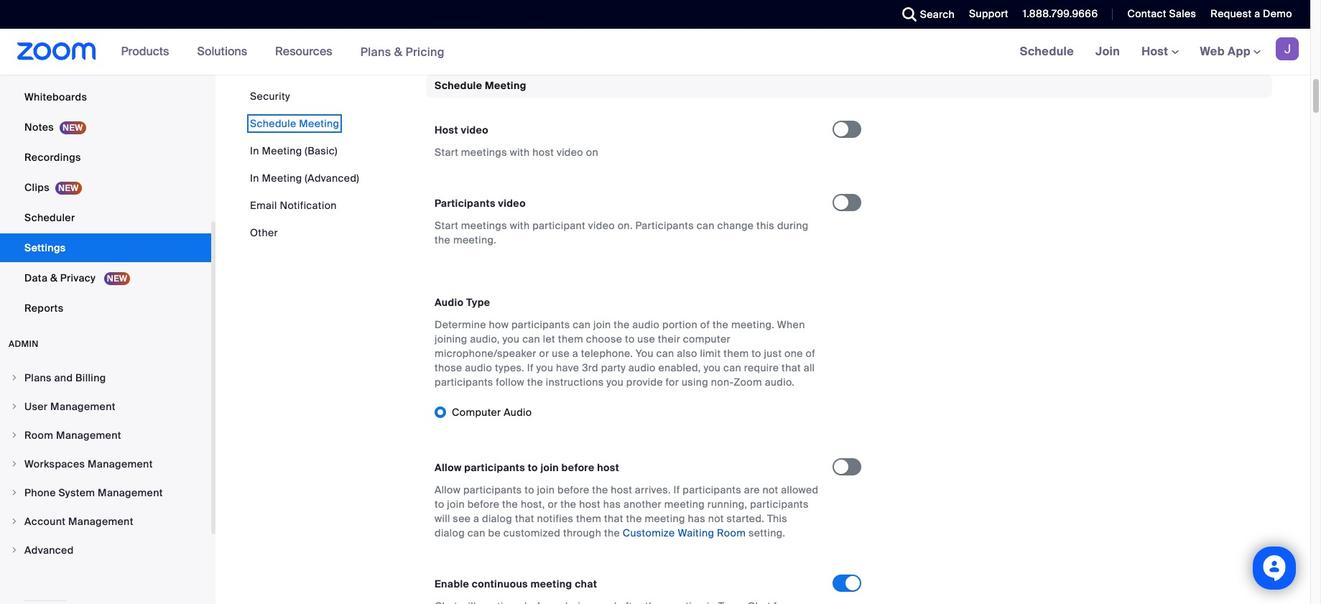 Task type: vqa. For each thing, say whether or not it's contained in the screenshot.
the topmost task
no



Task type: locate. For each thing, give the bounding box(es) containing it.
0 horizontal spatial audio
[[435, 296, 464, 309]]

1 in from the top
[[250, 144, 259, 157]]

1 horizontal spatial meeting.
[[731, 318, 774, 331]]

meeting. down participants video
[[453, 233, 496, 246]]

customize waiting room link
[[623, 526, 746, 539]]

1 vertical spatial audio
[[504, 406, 532, 419]]

products button
[[121, 29, 176, 75]]

1 horizontal spatial of
[[806, 347, 815, 360]]

0 horizontal spatial meeting.
[[453, 233, 496, 246]]

can up non-
[[723, 361, 741, 374]]

products
[[121, 44, 169, 59]]

room down started.
[[717, 526, 746, 539]]

meetings inside start meetings with participant video on. participants can change this during the meeting.
[[461, 219, 507, 232]]

the up notifies
[[561, 498, 576, 510]]

0 vertical spatial schedule meeting
[[435, 79, 526, 92]]

account management
[[24, 515, 133, 528]]

2 start from the top
[[435, 219, 458, 232]]

meeting left chat
[[531, 577, 572, 590]]

can inside allow participants to join before the host arrives. if participants are not allowed to join before the host, or the host has another meeting running, participants will see a dialog that notifies them that the meeting has not started. this dialog can be customized through the
[[468, 526, 486, 539]]

joining
[[435, 332, 467, 345]]

right image left advanced
[[10, 546, 19, 555]]

management up "account management" menu item
[[98, 486, 163, 499]]

0 vertical spatial with
[[510, 146, 530, 158]]

meeting up 'email notification' link
[[262, 172, 302, 185]]

0 horizontal spatial use
[[552, 347, 570, 360]]

search button
[[891, 0, 958, 29]]

1 vertical spatial of
[[806, 347, 815, 360]]

them right the limit
[[724, 347, 749, 360]]

notification
[[280, 199, 337, 212]]

1 horizontal spatial plans
[[360, 44, 391, 59]]

audio up determine
[[435, 296, 464, 309]]

determine
[[435, 318, 486, 331]]

or inside determine how participants can join the audio portion of the meeting. when joining audio, you can let them choose to use their computer microphone/speaker or use a telephone. you can also limit them to just one of those audio types. if you have 3rd party audio enabled, you can require that all participants follow the instructions you provide for using non-zoom audio.
[[539, 347, 549, 360]]

0 horizontal spatial of
[[700, 318, 710, 331]]

not right the are
[[763, 483, 778, 496]]

of
[[700, 318, 710, 331], [806, 347, 815, 360]]

waiting
[[678, 526, 714, 539]]

0 vertical spatial room
[[24, 429, 53, 442]]

1 vertical spatial has
[[688, 512, 705, 525]]

right image for user management
[[10, 402, 19, 411]]

billing
[[75, 371, 106, 384]]

request a demo link
[[1200, 0, 1310, 29], [1211, 7, 1292, 20]]

1.888.799.9666 button
[[1012, 0, 1102, 29], [1023, 7, 1098, 20]]

1 vertical spatial meeting
[[645, 512, 685, 525]]

management down phone system management menu item
[[68, 515, 133, 528]]

one
[[785, 347, 803, 360]]

that down one
[[782, 361, 801, 374]]

0 vertical spatial a
[[1254, 7, 1260, 20]]

the right through
[[604, 526, 620, 539]]

(advanced)
[[305, 172, 359, 185]]

other
[[250, 226, 278, 239]]

1 vertical spatial before
[[557, 483, 589, 496]]

or
[[539, 347, 549, 360], [548, 498, 558, 510]]

start down participants video
[[435, 219, 458, 232]]

0 vertical spatial has
[[603, 498, 621, 510]]

security link
[[250, 90, 290, 103]]

you
[[503, 332, 520, 345], [536, 361, 553, 374], [704, 361, 721, 374], [606, 375, 624, 388]]

0 horizontal spatial participants
[[435, 197, 496, 209]]

1 vertical spatial a
[[572, 347, 578, 360]]

you down party
[[606, 375, 624, 388]]

require
[[744, 361, 779, 374]]

can left be
[[468, 526, 486, 539]]

room down user
[[24, 429, 53, 442]]

in down schedule meeting link
[[250, 144, 259, 157]]

1 vertical spatial schedule meeting
[[250, 117, 339, 130]]

product information navigation
[[110, 29, 455, 75]]

1 vertical spatial schedule
[[435, 79, 482, 92]]

meeting.
[[453, 233, 496, 246], [731, 318, 774, 331]]

plans
[[360, 44, 391, 59], [24, 371, 52, 384]]

1 vertical spatial host
[[435, 123, 458, 136]]

1 vertical spatial if
[[674, 483, 680, 496]]

1 horizontal spatial a
[[572, 347, 578, 360]]

0 vertical spatial in
[[250, 144, 259, 157]]

1 vertical spatial with
[[510, 219, 530, 232]]

1 allow from the top
[[435, 461, 462, 474]]

right image inside "account management" menu item
[[10, 517, 19, 526]]

the up choose
[[614, 318, 630, 331]]

video left on
[[557, 146, 583, 158]]

zoom
[[734, 375, 762, 388]]

0 horizontal spatial room
[[24, 429, 53, 442]]

limit
[[700, 347, 721, 360]]

plans left and
[[24, 371, 52, 384]]

0 vertical spatial participants
[[435, 197, 496, 209]]

you down the limit
[[704, 361, 721, 374]]

1 vertical spatial &
[[50, 272, 58, 284]]

management down billing
[[50, 400, 116, 413]]

start meetings with host video on
[[435, 146, 598, 158]]

management down room management menu item in the bottom of the page
[[88, 458, 153, 471]]

0 vertical spatial allow
[[435, 461, 462, 474]]

with inside start meetings with participant video on. participants can change this during the meeting.
[[510, 219, 530, 232]]

1 horizontal spatial dialog
[[482, 512, 512, 525]]

allow participants to join before the host arrives. if participants are not allowed to join before the host, or the host has another meeting running, participants will see a dialog that notifies them that the meeting has not started. this dialog can be customized through the
[[435, 483, 819, 539]]

management for room management
[[56, 429, 121, 442]]

0 vertical spatial start
[[435, 146, 458, 158]]

video left the "on."
[[588, 219, 615, 232]]

have
[[556, 361, 579, 374]]

management inside user management menu item
[[50, 400, 116, 413]]

1 horizontal spatial &
[[394, 44, 403, 59]]

0 horizontal spatial schedule meeting
[[250, 117, 339, 130]]

0 vertical spatial right image
[[10, 431, 19, 440]]

1 vertical spatial participants
[[635, 219, 694, 232]]

1 vertical spatial or
[[548, 498, 558, 510]]

meetings
[[461, 146, 507, 158], [461, 219, 507, 232]]

the inside start meetings with participant video on. participants can change this during the meeting.
[[435, 233, 451, 246]]

right image left room management
[[10, 431, 19, 440]]

microphone/speaker
[[435, 347, 536, 360]]

email notification
[[250, 199, 337, 212]]

right image
[[10, 431, 19, 440], [10, 546, 19, 555]]

learn
[[482, 21, 510, 34]]

1 vertical spatial allow
[[435, 483, 461, 496]]

0 vertical spatial schedule
[[1020, 44, 1074, 59]]

right image inside user management menu item
[[10, 402, 19, 411]]

meetings down host video
[[461, 146, 507, 158]]

2 horizontal spatial schedule
[[1020, 44, 1074, 59]]

management for account management
[[68, 515, 133, 528]]

& left pricing
[[394, 44, 403, 59]]

dialog up be
[[482, 512, 512, 525]]

schedule meeting up host video
[[435, 79, 526, 92]]

meetings for host
[[461, 146, 507, 158]]

1 vertical spatial in
[[250, 172, 259, 185]]

1 horizontal spatial participants
[[635, 219, 694, 232]]

management inside workspaces management 'menu item'
[[88, 458, 153, 471]]

right image
[[10, 374, 19, 382], [10, 402, 19, 411], [10, 460, 19, 468], [10, 489, 19, 497], [10, 517, 19, 526]]

participants down those
[[435, 375, 493, 388]]

& for privacy
[[50, 272, 58, 284]]

1 vertical spatial use
[[552, 347, 570, 360]]

2 allow from the top
[[435, 483, 461, 496]]

0 horizontal spatial host
[[435, 123, 458, 136]]

the down participants video
[[435, 233, 451, 246]]

4 right image from the top
[[10, 489, 19, 497]]

1 horizontal spatial audio
[[504, 406, 532, 419]]

0 vertical spatial before
[[562, 461, 595, 474]]

can inside start meetings with participant video on. participants can change this during the meeting.
[[697, 219, 715, 232]]

the left host,
[[502, 498, 518, 510]]

0 horizontal spatial dialog
[[435, 526, 465, 539]]

can down their
[[656, 347, 674, 360]]

room
[[24, 429, 53, 442], [717, 526, 746, 539]]

admin
[[9, 338, 39, 350]]

1 vertical spatial not
[[708, 512, 724, 525]]

host for host
[[1142, 44, 1171, 59]]

telephone.
[[581, 347, 633, 360]]

& inside the product information navigation
[[394, 44, 403, 59]]

a inside allow participants to join before the host arrives. if participants are not allowed to join before the host, or the host has another meeting running, participants will see a dialog that notifies them that the meeting has not started. this dialog can be customized through the
[[473, 512, 479, 525]]

computer
[[683, 332, 731, 345]]

personal menu menu
[[0, 0, 211, 324]]

if
[[527, 361, 534, 374], [674, 483, 680, 496]]

& for pricing
[[394, 44, 403, 59]]

meeting for in meeting (advanced) link
[[262, 172, 302, 185]]

them inside allow participants to join before the host arrives. if participants are not allowed to join before the host, or the host has another meeting running, participants will see a dialog that notifies them that the meeting has not started. this dialog can be customized through the
[[576, 512, 601, 525]]

party
[[601, 361, 626, 374]]

0 vertical spatial audio
[[435, 296, 464, 309]]

1 horizontal spatial host
[[1142, 44, 1171, 59]]

0 vertical spatial &
[[394, 44, 403, 59]]

with for host
[[510, 146, 530, 158]]

1 vertical spatial plans
[[24, 371, 52, 384]]

clips link
[[0, 173, 211, 202]]

1 vertical spatial meeting.
[[731, 318, 774, 331]]

non-
[[711, 375, 734, 388]]

1 vertical spatial start
[[435, 219, 458, 232]]

host inside schedule meeting element
[[435, 123, 458, 136]]

audio,
[[470, 332, 500, 345]]

meeting
[[485, 79, 526, 92], [299, 117, 339, 130], [262, 144, 302, 157], [262, 172, 302, 185]]

0 horizontal spatial if
[[527, 361, 534, 374]]

5 right image from the top
[[10, 517, 19, 526]]

2 vertical spatial a
[[473, 512, 479, 525]]

audio
[[632, 318, 660, 331], [465, 361, 492, 374], [628, 361, 656, 374]]

participants up this
[[750, 498, 809, 510]]

before for host
[[562, 461, 595, 474]]

video inside start meetings with participant video on. participants can change this during the meeting.
[[588, 219, 615, 232]]

with
[[510, 146, 530, 158], [510, 219, 530, 232]]

right image inside plans and billing menu item
[[10, 374, 19, 382]]

start inside start meetings with participant video on. participants can change this during the meeting.
[[435, 219, 458, 232]]

right image inside workspaces management 'menu item'
[[10, 460, 19, 468]]

instructions
[[546, 375, 604, 388]]

them right 'let'
[[558, 332, 583, 345]]

2 vertical spatial schedule
[[250, 117, 296, 130]]

participants down allow participants to join before host
[[463, 483, 522, 496]]

management up workspaces management at left
[[56, 429, 121, 442]]

if inside allow participants to join before the host arrives. if participants are not allowed to join before the host, or the host has another meeting running, participants will see a dialog that notifies them that the meeting has not started. this dialog can be customized through the
[[674, 483, 680, 496]]

when
[[777, 318, 805, 331]]

with for participant
[[510, 219, 530, 232]]

zoom logo image
[[17, 42, 96, 60]]

if right types.
[[527, 361, 534, 374]]

1 horizontal spatial not
[[763, 483, 778, 496]]

with up participants video
[[510, 146, 530, 158]]

meeting for 'in meeting (basic)' link in the left of the page
[[262, 144, 302, 157]]

schedule meeting element
[[426, 75, 1272, 604]]

in for in meeting (advanced)
[[250, 172, 259, 185]]

0 vertical spatial dialog
[[482, 512, 512, 525]]

banner
[[0, 29, 1310, 75]]

1 horizontal spatial room
[[717, 526, 746, 539]]

2 vertical spatial them
[[576, 512, 601, 525]]

menu bar containing security
[[250, 89, 359, 240]]

plans inside the product information navigation
[[360, 44, 391, 59]]

meeting. up just
[[731, 318, 774, 331]]

if right arrives.
[[674, 483, 680, 496]]

room inside schedule meeting element
[[717, 526, 746, 539]]

0 horizontal spatial not
[[708, 512, 724, 525]]

can left the "change"
[[697, 219, 715, 232]]

right image left user
[[10, 402, 19, 411]]

0 vertical spatial meeting.
[[453, 233, 496, 246]]

devices
[[70, 60, 110, 73]]

meeting down schedule meeting link
[[262, 144, 302, 157]]

a up have
[[572, 347, 578, 360]]

customized
[[503, 526, 561, 539]]

start for start meetings with host video on
[[435, 146, 458, 158]]

before for the
[[557, 483, 589, 496]]

that up customize
[[604, 512, 623, 525]]

audio down follow
[[504, 406, 532, 419]]

0 horizontal spatial &
[[50, 272, 58, 284]]

to
[[625, 332, 635, 345], [752, 347, 761, 360], [528, 461, 538, 474], [525, 483, 534, 496], [435, 498, 444, 510]]

video up start meetings with host video on
[[461, 123, 489, 136]]

with left 'participant'
[[510, 219, 530, 232]]

participants up the 'running,'
[[683, 483, 741, 496]]

meeting. inside start meetings with participant video on. participants can change this during the meeting.
[[453, 233, 496, 246]]

start for start meetings with participant video on. participants can change this during the meeting.
[[435, 219, 458, 232]]

video down start meetings with host video on
[[498, 197, 526, 209]]

has up waiting at the right bottom of page
[[688, 512, 705, 525]]

plans inside plans and billing menu item
[[24, 371, 52, 384]]

audio down "microphone/speaker"
[[465, 361, 492, 374]]

meeting up customize
[[645, 512, 685, 525]]

0 vertical spatial use
[[637, 332, 655, 345]]

right image inside room management menu item
[[10, 431, 19, 440]]

2 meetings from the top
[[461, 219, 507, 232]]

in for in meeting (basic)
[[250, 144, 259, 157]]

1 vertical spatial meetings
[[461, 219, 507, 232]]

enable continuous meeting chat
[[435, 577, 597, 590]]

right image inside phone system management menu item
[[10, 489, 19, 497]]

audio up their
[[632, 318, 660, 331]]

right image down admin
[[10, 374, 19, 382]]

right image inside advanced menu item
[[10, 546, 19, 555]]

host up allow participants to join before the host arrives. if participants are not allowed to join before the host, or the host has another meeting running, participants will see a dialog that notifies them that the meeting has not started. this dialog can be customized through the
[[597, 461, 619, 474]]

host left on
[[533, 146, 554, 158]]

meeting up (basic)
[[299, 117, 339, 130]]

right image left account
[[10, 517, 19, 526]]

0 horizontal spatial schedule
[[250, 117, 296, 130]]

1 with from the top
[[510, 146, 530, 158]]

participants up host,
[[464, 461, 525, 474]]

account management menu item
[[0, 508, 211, 535]]

a left demo
[[1254, 7, 1260, 20]]

dialog down will
[[435, 526, 465, 539]]

0 vertical spatial plans
[[360, 44, 391, 59]]

2 in from the top
[[250, 172, 259, 185]]

host inside meetings "navigation"
[[1142, 44, 1171, 59]]

& right data
[[50, 272, 58, 284]]

right image left workspaces on the bottom of page
[[10, 460, 19, 468]]

user management
[[24, 400, 116, 413]]

0 vertical spatial host
[[1142, 44, 1171, 59]]

management inside room management menu item
[[56, 429, 121, 442]]

room management menu item
[[0, 422, 211, 449]]

you down how
[[503, 332, 520, 345]]

right image for advanced
[[10, 546, 19, 555]]

dialog
[[482, 512, 512, 525], [435, 526, 465, 539]]

2 right image from the top
[[10, 402, 19, 411]]

3 right image from the top
[[10, 460, 19, 468]]

follow
[[496, 375, 525, 388]]

or down 'let'
[[539, 347, 549, 360]]

1 vertical spatial right image
[[10, 546, 19, 555]]

& inside personal menu menu
[[50, 272, 58, 284]]

1 meetings from the top
[[461, 146, 507, 158]]

1 vertical spatial them
[[724, 347, 749, 360]]

1 horizontal spatial if
[[674, 483, 680, 496]]

not down the 'running,'
[[708, 512, 724, 525]]

use up have
[[552, 347, 570, 360]]

schedule up host video
[[435, 79, 482, 92]]

them for use
[[724, 347, 749, 360]]

reports link
[[0, 294, 211, 323]]

if inside determine how participants can join the audio portion of the meeting. when joining audio, you can let them choose to use their computer microphone/speaker or use a telephone. you can also limit them to just one of those audio types. if you have 3rd party audio enabled, you can require that all participants follow the instructions you provide for using non-zoom audio.
[[527, 361, 534, 374]]

0 vertical spatial or
[[539, 347, 549, 360]]

allow inside allow participants to join before the host arrives. if participants are not allowed to join before the host, or the host has another meeting running, participants will see a dialog that notifies them that the meeting has not started. this dialog can be customized through the
[[435, 483, 461, 496]]

1 start from the top
[[435, 146, 458, 158]]

meetings for participants
[[461, 219, 507, 232]]

1 right image from the top
[[10, 431, 19, 440]]

schedule down security link
[[250, 117, 296, 130]]

2 right image from the top
[[10, 546, 19, 555]]

be
[[488, 526, 501, 539]]

right image for room management
[[10, 431, 19, 440]]

or up notifies
[[548, 498, 558, 510]]

arrives.
[[635, 483, 671, 496]]

right image left phone
[[10, 489, 19, 497]]

in up email at left top
[[250, 172, 259, 185]]

that inside determine how participants can join the audio portion of the meeting. when joining audio, you can let them choose to use their computer microphone/speaker or use a telephone. you can also limit them to just one of those audio types. if you have 3rd party audio enabled, you can require that all participants follow the instructions you provide for using non-zoom audio.
[[782, 361, 801, 374]]

of up all
[[806, 347, 815, 360]]

of up computer
[[700, 318, 710, 331]]

email
[[250, 199, 277, 212]]

1 right image from the top
[[10, 374, 19, 382]]

them up through
[[576, 512, 601, 525]]

enabled,
[[658, 361, 701, 374]]

on.
[[618, 219, 633, 232]]

0 vertical spatial meetings
[[461, 146, 507, 158]]

admin menu menu
[[0, 364, 211, 565]]

management inside "account management" menu item
[[68, 515, 133, 528]]

choose
[[586, 332, 622, 345]]

schedule meeting up in meeting (basic)
[[250, 117, 339, 130]]

learn more
[[482, 21, 538, 34]]

audio type
[[435, 296, 490, 309]]

0 horizontal spatial a
[[473, 512, 479, 525]]

use up you
[[637, 332, 655, 345]]

computer
[[452, 406, 501, 419]]

data & privacy
[[24, 272, 98, 284]]

right image for workspaces management
[[10, 460, 19, 468]]

menu bar
[[250, 89, 359, 240]]

the up computer
[[713, 318, 729, 331]]

plans left pricing
[[360, 44, 391, 59]]

schedule down "1.888.799.9666"
[[1020, 44, 1074, 59]]

this
[[767, 512, 787, 525]]

schedule link
[[1009, 29, 1085, 75]]

video
[[461, 123, 489, 136], [557, 146, 583, 158], [498, 197, 526, 209], [588, 219, 615, 232]]

meetings down participants video
[[461, 219, 507, 232]]

join
[[593, 318, 611, 331], [541, 461, 559, 474], [537, 483, 555, 496], [447, 498, 465, 510]]

0 horizontal spatial plans
[[24, 371, 52, 384]]

allow for allow participants to join before host
[[435, 461, 462, 474]]

has
[[603, 498, 621, 510], [688, 512, 705, 525]]

user
[[24, 400, 48, 413]]

2 with from the top
[[510, 219, 530, 232]]

setting.
[[749, 526, 785, 539]]

meeting up customize waiting room link at the bottom of page
[[664, 498, 705, 510]]

0 vertical spatial if
[[527, 361, 534, 374]]

phone system management menu item
[[0, 479, 211, 506]]

meeting for schedule meeting link
[[299, 117, 339, 130]]

profile picture image
[[1276, 37, 1299, 60]]

a right see
[[473, 512, 479, 525]]

during
[[777, 219, 809, 232]]

their
[[658, 332, 680, 345]]

start down host video
[[435, 146, 458, 158]]

1 vertical spatial room
[[717, 526, 746, 539]]

2 vertical spatial meeting
[[531, 577, 572, 590]]

2 horizontal spatial that
[[782, 361, 801, 374]]

plans for plans & pricing
[[360, 44, 391, 59]]



Task type: describe. For each thing, give the bounding box(es) containing it.
also
[[677, 347, 697, 360]]

portion
[[662, 318, 698, 331]]

personal devices link
[[0, 52, 211, 81]]

allow for allow participants to join before the host arrives. if participants are not allowed to join before the host, or the host has another meeting running, participants will see a dialog that notifies them that the meeting has not started. this dialog can be customized through the
[[435, 483, 461, 496]]

can left 'let'
[[522, 332, 540, 345]]

2 vertical spatial before
[[467, 498, 499, 510]]

notifies
[[537, 512, 574, 525]]

let
[[543, 332, 555, 345]]

through
[[563, 526, 601, 539]]

email notification link
[[250, 199, 337, 212]]

see
[[453, 512, 471, 525]]

right image for plans and billing
[[10, 374, 19, 382]]

schedule inside menu bar
[[250, 117, 296, 130]]

types.
[[495, 361, 524, 374]]

workspaces management menu item
[[0, 450, 211, 478]]

more
[[513, 21, 538, 34]]

0 vertical spatial them
[[558, 332, 583, 345]]

2 horizontal spatial a
[[1254, 7, 1260, 20]]

side navigation navigation
[[0, 0, 216, 604]]

user management menu item
[[0, 393, 211, 420]]

plans and billing menu item
[[0, 364, 211, 392]]

in meeting (advanced)
[[250, 172, 359, 185]]

using
[[682, 375, 708, 388]]

management inside phone system management menu item
[[98, 486, 163, 499]]

the down the another
[[626, 512, 642, 525]]

start meetings with participant video on. participants can change this during the meeting.
[[435, 219, 809, 246]]

join inside determine how participants can join the audio portion of the meeting. when joining audio, you can let them choose to use their computer microphone/speaker or use a telephone. you can also limit them to just one of those audio types. if you have 3rd party audio enabled, you can require that all participants follow the instructions you provide for using non-zoom audio.
[[593, 318, 611, 331]]

management for user management
[[50, 400, 116, 413]]

1 horizontal spatial use
[[637, 332, 655, 345]]

clips
[[24, 181, 50, 194]]

1.888.799.9666 button up join
[[1012, 0, 1102, 29]]

1 horizontal spatial has
[[688, 512, 705, 525]]

the up through
[[592, 483, 608, 496]]

right image for account management
[[10, 517, 19, 526]]

0 vertical spatial of
[[700, 318, 710, 331]]

request
[[1211, 7, 1252, 20]]

1 horizontal spatial that
[[604, 512, 623, 525]]

other link
[[250, 226, 278, 239]]

provide
[[626, 375, 663, 388]]

customize
[[623, 526, 675, 539]]

phone system management
[[24, 486, 163, 499]]

you left have
[[536, 361, 553, 374]]

support
[[969, 7, 1009, 20]]

plans and billing
[[24, 371, 106, 384]]

customize waiting room setting.
[[623, 526, 785, 539]]

host,
[[521, 498, 545, 510]]

1 horizontal spatial schedule
[[435, 79, 482, 92]]

a inside determine how participants can join the audio portion of the meeting. when joining audio, you can let them choose to use their computer microphone/speaker or use a telephone. you can also limit them to just one of those audio types. if you have 3rd party audio enabled, you can require that all participants follow the instructions you provide for using non-zoom audio.
[[572, 347, 578, 360]]

1 horizontal spatial schedule meeting
[[435, 79, 526, 92]]

security
[[250, 90, 290, 103]]

meeting. inside determine how participants can join the audio portion of the meeting. when joining audio, you can let them choose to use their computer microphone/speaker or use a telephone. you can also limit them to just one of those audio types. if you have 3rd party audio enabled, you can require that all participants follow the instructions you provide for using non-zoom audio.
[[731, 318, 774, 331]]

1 vertical spatial dialog
[[435, 526, 465, 539]]

3rd
[[582, 361, 598, 374]]

workspaces
[[24, 458, 85, 471]]

determine how participants can join the audio portion of the meeting. when joining audio, you can let them choose to use their computer microphone/speaker or use a telephone. you can also limit them to just one of those audio types. if you have 3rd party audio enabled, you can require that all participants follow the instructions you provide for using non-zoom audio.
[[435, 318, 815, 388]]

notes link
[[0, 113, 211, 142]]

data
[[24, 272, 48, 284]]

request a demo
[[1211, 7, 1292, 20]]

host up the another
[[611, 483, 632, 496]]

participants inside start meetings with participant video on. participants can change this during the meeting.
[[635, 219, 694, 232]]

settings
[[24, 241, 66, 254]]

(basic)
[[305, 144, 338, 157]]

phone
[[24, 486, 56, 499]]

personal devices
[[24, 60, 110, 73]]

schedule meeting inside menu bar
[[250, 117, 339, 130]]

for
[[666, 375, 679, 388]]

audio.
[[765, 375, 795, 388]]

all
[[804, 361, 815, 374]]

join
[[1096, 44, 1120, 59]]

join link
[[1085, 29, 1131, 75]]

participants video
[[435, 197, 526, 209]]

sales
[[1169, 7, 1196, 20]]

pricing
[[406, 44, 445, 59]]

change
[[717, 219, 754, 232]]

computer audio
[[452, 406, 532, 419]]

will
[[435, 512, 450, 525]]

search
[[920, 8, 955, 21]]

banner containing products
[[0, 29, 1310, 75]]

schedule inside meetings "navigation"
[[1020, 44, 1074, 59]]

them for participants
[[576, 512, 601, 525]]

scheduler
[[24, 211, 75, 224]]

management for workspaces management
[[88, 458, 153, 471]]

resources button
[[275, 29, 339, 75]]

on
[[586, 146, 598, 158]]

learn more link
[[482, 21, 538, 34]]

or inside allow participants to join before the host arrives. if participants are not allowed to join before the host, or the host has another meeting running, participants will see a dialog that notifies them that the meeting has not started. this dialog can be customized through the
[[548, 498, 558, 510]]

those
[[435, 361, 462, 374]]

advanced
[[24, 544, 74, 557]]

account
[[24, 515, 66, 528]]

just
[[764, 347, 782, 360]]

the right follow
[[527, 375, 543, 388]]

running,
[[707, 498, 747, 510]]

0 vertical spatial meeting
[[664, 498, 705, 510]]

participants up 'let'
[[511, 318, 570, 331]]

plans for plans and billing
[[24, 371, 52, 384]]

type
[[466, 296, 490, 309]]

room inside menu item
[[24, 429, 53, 442]]

1.888.799.9666 button up 'schedule' link
[[1023, 7, 1098, 20]]

workspaces management
[[24, 458, 153, 471]]

recordings link
[[0, 143, 211, 172]]

room management
[[24, 429, 121, 442]]

schedule meeting link
[[250, 117, 339, 130]]

audio up provide
[[628, 361, 656, 374]]

host for host video
[[435, 123, 458, 136]]

how
[[489, 318, 509, 331]]

enable
[[435, 577, 469, 590]]

resources
[[275, 44, 332, 59]]

data & privacy link
[[0, 264, 211, 292]]

allow participants to join before host
[[435, 461, 619, 474]]

0 horizontal spatial that
[[515, 512, 534, 525]]

host up through
[[579, 498, 601, 510]]

reports
[[24, 302, 64, 315]]

whiteboards link
[[0, 83, 211, 111]]

meetings navigation
[[1009, 29, 1310, 75]]

participant
[[533, 219, 586, 232]]

notes
[[24, 121, 54, 134]]

this
[[757, 219, 775, 232]]

meeting down learn more
[[485, 79, 526, 92]]

system
[[58, 486, 95, 499]]

advanced menu item
[[0, 537, 211, 564]]

in meeting (advanced) link
[[250, 172, 359, 185]]

0 horizontal spatial has
[[603, 498, 621, 510]]

0 vertical spatial not
[[763, 483, 778, 496]]

in meeting (basic)
[[250, 144, 338, 157]]

right image for phone system management
[[10, 489, 19, 497]]

settings link
[[0, 233, 211, 262]]

can up choose
[[573, 318, 591, 331]]

chat
[[575, 577, 597, 590]]

continuous
[[472, 577, 528, 590]]



